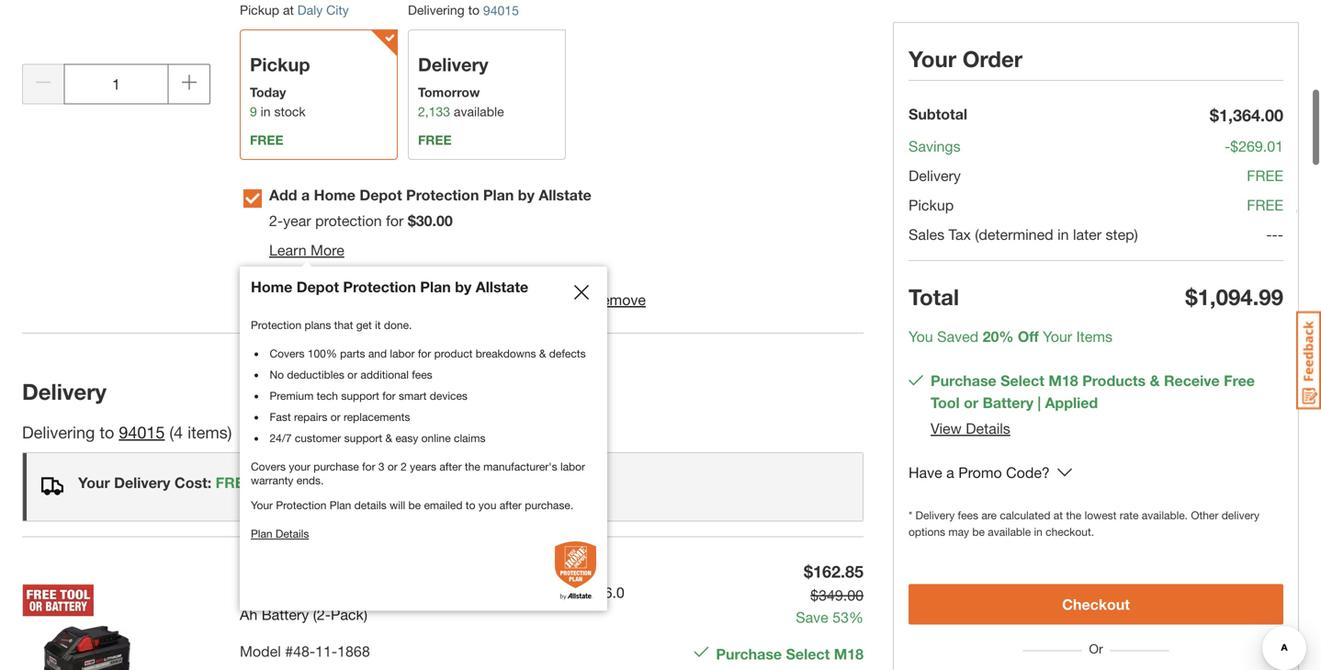 Task type: vqa. For each thing, say whether or not it's contained in the screenshot.
the bottommost .
no



Task type: locate. For each thing, give the bounding box(es) containing it.
1 vertical spatial home
[[251, 278, 293, 296]]

94015 link up delivery tomorrow 2,133 available on the left top of page
[[483, 1, 519, 20]]

protection down save for later button
[[251, 319, 302, 331]]

1 horizontal spatial select
[[1001, 372, 1045, 389]]

after right you
[[500, 499, 522, 512]]

to for delivering to 94015 ( 4 item s )
[[100, 422, 114, 442]]

home up protection
[[314, 186, 356, 203]]

m18 inside purchase select m18 products & receive free tool or battery
[[1049, 372, 1079, 389]]

replacements
[[344, 410, 410, 423]]

delivery up delivering to 94015 ( 4 item s )
[[22, 378, 107, 404]]

and up additional
[[368, 347, 387, 360]]

delivery down 'savings'
[[909, 167, 961, 184]]

1 vertical spatial labor
[[561, 460, 586, 473]]

protection up the 30.00
[[406, 186, 479, 203]]

more
[[311, 241, 345, 259]]

1 vertical spatial be
[[973, 525, 985, 538]]

0 horizontal spatial labor
[[390, 347, 415, 360]]

promo
[[959, 464, 1003, 481]]

0 horizontal spatial the
[[465, 460, 481, 473]]

1 horizontal spatial at
[[1054, 509, 1064, 522]]

pickup
[[240, 2, 280, 17], [250, 53, 310, 75], [909, 196, 954, 214]]

1 horizontal spatial by
[[518, 186, 535, 203]]

your down delivering to 94015 ( 4 item s )
[[78, 474, 110, 491]]

1 vertical spatial m18
[[240, 584, 269, 601]]

0 horizontal spatial 94015 link
[[119, 422, 165, 442]]

delivery left 'cost:'
[[114, 474, 170, 491]]

online
[[422, 432, 451, 444]]

tomorrow
[[418, 84, 480, 100]]

1 vertical spatial s
[[219, 422, 228, 442]]

1 horizontal spatial allstate
[[539, 186, 592, 203]]

0 vertical spatial a
[[301, 186, 310, 203]]

delivery up options
[[916, 509, 955, 522]]

1 vertical spatial 94015 link
[[119, 422, 165, 442]]

for inside add a home depot protection plan by allstate 2-year protection for $ 30.00
[[386, 212, 404, 229]]

protection up it
[[343, 278, 416, 296]]

m18 inside the purchase select m18 products & receive fre
[[834, 645, 864, 663]]

1 horizontal spatial details
[[966, 420, 1011, 437]]

depot up 'plans'
[[297, 278, 339, 296]]

rate
[[1120, 509, 1139, 522]]

close image
[[575, 285, 589, 300]]

depot
[[360, 186, 402, 203], [297, 278, 339, 296]]

a for add
[[301, 186, 310, 203]]

0 horizontal spatial home
[[251, 278, 293, 296]]

fees up the smart
[[412, 368, 433, 381]]

a right add
[[301, 186, 310, 203]]

1 vertical spatial available
[[988, 525, 1032, 538]]

1 horizontal spatial labor
[[561, 460, 586, 473]]

labor up purchase. on the bottom of page
[[561, 460, 586, 473]]

to left (
[[100, 422, 114, 442]]

for left the $
[[386, 212, 404, 229]]

1 vertical spatial pickup
[[250, 53, 310, 75]]

0 vertical spatial and
[[368, 347, 387, 360]]

to inside delivering to 94015
[[468, 2, 480, 17]]

0 horizontal spatial ah
[[240, 606, 258, 623]]

s up purchase select m18 products & receive free tool or battery
[[1106, 328, 1113, 345]]

available
[[454, 104, 504, 119], [988, 525, 1032, 538]]

free right 'cost:'
[[216, 474, 254, 491]]

in
[[261, 104, 271, 119], [1058, 226, 1070, 243], [1035, 525, 1043, 538]]

94015 up delivery tomorrow 2,133 available on the left top of page
[[483, 3, 519, 18]]

0 vertical spatial select
[[1001, 372, 1045, 389]]

daly
[[298, 2, 323, 17]]

by
[[518, 186, 535, 203], [455, 278, 472, 296]]

53%
[[833, 608, 864, 626]]

94015 link left (
[[119, 422, 165, 442]]

1 vertical spatial purchase
[[716, 645, 782, 663]]

select up |
[[1001, 372, 1045, 389]]

1 horizontal spatial s
[[1106, 328, 1113, 345]]

4
[[174, 422, 183, 442]]

2,133
[[418, 104, 450, 119]]

1 horizontal spatial delivering
[[408, 2, 465, 17]]

select down $162.85 $349.00 save 53%
[[786, 645, 830, 663]]

ends.
[[297, 474, 324, 487]]

0 horizontal spatial m18
[[240, 584, 269, 601]]

0 horizontal spatial allstate
[[476, 278, 529, 296]]

free
[[250, 132, 284, 147], [418, 132, 452, 147], [1248, 167, 1284, 184], [1248, 196, 1284, 214], [216, 474, 254, 491]]

to for save to list
[[460, 291, 473, 308]]

0 vertical spatial pickup
[[240, 2, 280, 17]]

0 horizontal spatial in
[[261, 104, 271, 119]]

0 horizontal spatial select
[[786, 645, 830, 663]]

1 horizontal spatial 94015 link
[[483, 1, 519, 20]]

products inside purchase select m18 products & receive free tool or battery
[[1083, 372, 1146, 389]]

pickup for pickup at daly city
[[240, 2, 280, 17]]

s right the 4 on the left bottom of page
[[219, 422, 228, 442]]

0 vertical spatial after
[[440, 460, 462, 473]]

1 horizontal spatial depot
[[360, 186, 402, 203]]

-
[[1225, 137, 1231, 155], [1267, 226, 1273, 243], [1273, 226, 1278, 243], [1278, 226, 1284, 243]]

delivering for delivering to 94015 ( 4 item s )
[[22, 422, 95, 442]]

or down parts
[[348, 368, 358, 381]]

fees
[[412, 368, 433, 381], [958, 509, 979, 522]]

select inside the purchase select m18 products & receive fre
[[786, 645, 830, 663]]

allstate
[[539, 186, 592, 203], [476, 278, 529, 296]]

to
[[468, 2, 480, 17], [460, 291, 473, 308], [100, 422, 114, 442], [466, 499, 476, 512]]

battery left |
[[983, 394, 1034, 411]]

ah right 8.0
[[554, 584, 572, 601]]

94015
[[483, 3, 519, 18], [119, 422, 165, 442]]

tax
[[949, 226, 972, 243]]

to up delivery tomorrow 2,133 available on the left top of page
[[468, 2, 480, 17]]

0 horizontal spatial 94015
[[119, 422, 165, 442]]

0 horizontal spatial s
[[219, 422, 228, 442]]

it
[[375, 319, 381, 331]]

plan
[[483, 186, 514, 203], [420, 278, 451, 296], [330, 499, 351, 512], [251, 527, 273, 540]]

0 horizontal spatial be
[[409, 499, 421, 512]]

or down tech
[[331, 410, 341, 423]]

after inside covers your purchase for 3 or 2 years after the manufacturer's labor warranty ends.
[[440, 460, 462, 473]]

products inside the purchase select m18 products & receive fre
[[691, 667, 755, 670]]

fast
[[270, 410, 291, 423]]

done.
[[384, 319, 412, 331]]

0 vertical spatial at
[[283, 2, 294, 17]]

0 horizontal spatial receive
[[773, 667, 829, 670]]

0 vertical spatial ah
[[554, 584, 572, 601]]

1 horizontal spatial 94015
[[483, 3, 519, 18]]

purchase inside the purchase select m18 products & receive fre
[[716, 645, 782, 663]]

the inside covers your purchase for 3 or 2 years after the manufacturer's labor warranty ends.
[[465, 460, 481, 473]]

receive left free
[[1165, 372, 1221, 389]]

2 vertical spatial m18
[[834, 645, 864, 663]]

| applied
[[1034, 394, 1099, 411]]

9
[[250, 104, 257, 119]]

1 horizontal spatial ah
[[554, 584, 572, 601]]

0 horizontal spatial battery
[[262, 606, 309, 623]]

may
[[949, 525, 970, 538]]

pickup for pickup today 9 in stock
[[250, 53, 310, 75]]

delivery
[[418, 53, 489, 75], [909, 167, 961, 184], [22, 378, 107, 404], [114, 474, 170, 491], [916, 509, 955, 522]]

products for purchase select m18 products & receive free tool or battery
[[1083, 372, 1146, 389]]

a right have
[[947, 464, 955, 481]]

pickup up today
[[250, 53, 310, 75]]

labor inside covers 100% parts and labor for product breakdowns & defects no deductibles or additional fees premium tech support for smart devices fast repairs or replacements 24/7 customer support & easy online claims
[[390, 347, 415, 360]]

m18 down 53%
[[834, 645, 864, 663]]

you saved 20% off your item s
[[909, 328, 1113, 345]]

at up checkout. at the right
[[1054, 509, 1064, 522]]

plans
[[305, 319, 331, 331]]

delivery inside delivery tomorrow 2,133 available
[[418, 53, 489, 75]]

in right 9
[[261, 104, 271, 119]]

alert containing your delivery cost:
[[22, 452, 864, 521]]

to left you
[[466, 499, 476, 512]]

your inside alert
[[78, 474, 110, 491]]

covers up warranty
[[251, 460, 286, 473]]

learn more
[[269, 241, 345, 259]]

m18 for purchase select m18 products & receive free tool or battery
[[1049, 372, 1079, 389]]

delivering inside delivering to 94015
[[408, 2, 465, 17]]

select inside purchase select m18 products & receive free tool or battery
[[1001, 372, 1045, 389]]

your order
[[909, 46, 1023, 72]]

details
[[966, 420, 1011, 437], [276, 527, 309, 540]]

and inside milwaukee m18 18-volt lithium-ion high output xc 8.0 ah and 6.0 ah battery (2-pack)
[[576, 584, 600, 601]]

94015 left (
[[119, 422, 165, 442]]

your for your protection plan details will be emailed to you after purchase.
[[251, 499, 273, 512]]

m18
[[1049, 372, 1079, 389], [240, 584, 269, 601], [834, 645, 864, 663]]

a for have
[[947, 464, 955, 481]]

in left later
[[1058, 226, 1070, 243]]

2 horizontal spatial save
[[796, 608, 829, 626]]

free down 2,133
[[418, 132, 452, 147]]

1 vertical spatial after
[[500, 499, 522, 512]]

details right view
[[966, 420, 1011, 437]]

your right off
[[1043, 328, 1073, 345]]

0 vertical spatial battery
[[983, 394, 1034, 411]]

covers for covers your purchase for 3 or 2 years after the manufacturer's labor warranty ends.
[[251, 460, 286, 473]]

item
[[1077, 328, 1106, 345]]

None text field
[[64, 64, 169, 104]]

be down the are
[[973, 525, 985, 538]]

save to list button
[[423, 288, 501, 310]]

select for purchase select m18 products & receive free tool or battery
[[1001, 372, 1045, 389]]

2 horizontal spatial m18
[[1049, 372, 1079, 389]]

in inside "pickup today 9 in stock"
[[261, 104, 271, 119]]

s for item
[[219, 422, 228, 442]]

pickup up sales
[[909, 196, 954, 214]]

1 horizontal spatial receive
[[1165, 372, 1221, 389]]

breakdowns
[[476, 347, 536, 360]]

the up checkout. at the right
[[1067, 509, 1082, 522]]

and left 6.0
[[576, 584, 600, 601]]

to inside button
[[460, 291, 473, 308]]

0 vertical spatial covers
[[270, 347, 305, 360]]

model # 48-11-1868
[[240, 642, 370, 660]]

m18 up the | applied
[[1049, 372, 1079, 389]]

or right "3"
[[388, 460, 398, 473]]

products for purchase select m18 products & receive fre
[[691, 667, 755, 670]]

0 vertical spatial by
[[518, 186, 535, 203]]

save down learn on the top of the page
[[240, 291, 273, 308]]

0 vertical spatial s
[[1106, 328, 1113, 345]]

0 vertical spatial allstate
[[539, 186, 592, 203]]

1 vertical spatial 94015
[[119, 422, 165, 442]]

available down calculated
[[988, 525, 1032, 538]]

ah up model
[[240, 606, 258, 623]]

save for save for later
[[240, 291, 273, 308]]

or
[[348, 368, 358, 381], [964, 394, 979, 411], [331, 410, 341, 423], [388, 460, 398, 473]]

lowest
[[1085, 509, 1117, 522]]

0 vertical spatial in
[[261, 104, 271, 119]]

in for pickup
[[261, 104, 271, 119]]

or up view details button
[[964, 394, 979, 411]]

high
[[402, 584, 439, 601]]

0 vertical spatial the
[[465, 460, 481, 473]]

1 horizontal spatial in
[[1035, 525, 1043, 538]]

labor up additional
[[390, 347, 415, 360]]

0 horizontal spatial fees
[[412, 368, 433, 381]]

save inside $162.85 $349.00 save 53%
[[796, 608, 829, 626]]

to left the list
[[460, 291, 473, 308]]

the down claims
[[465, 460, 481, 473]]

at inside * delivery fees are calculated at the lowest rate available. other delivery options may be available in checkout.
[[1054, 509, 1064, 522]]

s for item
[[1106, 328, 1113, 345]]

1 vertical spatial at
[[1054, 509, 1064, 522]]

save down $349.00 at bottom
[[796, 608, 829, 626]]

0 horizontal spatial purchase
[[716, 645, 782, 663]]

1 horizontal spatial after
[[500, 499, 522, 512]]

0 vertical spatial home
[[314, 186, 356, 203]]

0 horizontal spatial products
[[691, 667, 755, 670]]

your
[[289, 460, 311, 473]]

0 vertical spatial available
[[454, 104, 504, 119]]

fees up may
[[958, 509, 979, 522]]

0 vertical spatial 94015 link
[[483, 1, 519, 20]]

covers up 'no'
[[270, 347, 305, 360]]

support
[[341, 389, 380, 402], [344, 432, 383, 444]]

be
[[409, 499, 421, 512], [973, 525, 985, 538]]

later
[[298, 291, 332, 308]]

covers inside covers 100% parts and labor for product breakdowns & defects no deductibles or additional fees premium tech support for smart devices fast repairs or replacements 24/7 customer support & easy online claims
[[270, 347, 305, 360]]

battery down 18-
[[262, 606, 309, 623]]

support up replacements
[[341, 389, 380, 402]]

1 horizontal spatial save
[[423, 291, 456, 308]]

0 vertical spatial labor
[[390, 347, 415, 360]]

0 vertical spatial fees
[[412, 368, 433, 381]]

1 horizontal spatial home
[[314, 186, 356, 203]]

for
[[386, 212, 404, 229], [277, 291, 294, 308], [418, 347, 431, 360], [383, 389, 396, 402], [362, 460, 376, 473]]

1 horizontal spatial the
[[1067, 509, 1082, 522]]

0 vertical spatial depot
[[360, 186, 402, 203]]

tool
[[931, 394, 960, 411]]

receive
[[1165, 372, 1221, 389], [773, 667, 829, 670]]

fees inside * delivery fees are calculated at the lowest rate available. other delivery options may be available in checkout.
[[958, 509, 979, 522]]

0 vertical spatial support
[[341, 389, 380, 402]]

delivering to 94015
[[408, 2, 519, 18]]

0 vertical spatial 94015
[[483, 3, 519, 18]]

available down tomorrow
[[454, 104, 504, 119]]

24/7
[[270, 432, 292, 444]]

delivery
[[1222, 509, 1260, 522]]

tech
[[317, 389, 338, 402]]

0 horizontal spatial and
[[368, 347, 387, 360]]

save left the list
[[423, 291, 456, 308]]

support down replacements
[[344, 432, 383, 444]]

2 vertical spatial pickup
[[909, 196, 954, 214]]

delivery up tomorrow
[[418, 53, 489, 75]]

home down learn on the top of the page
[[251, 278, 293, 296]]

in down calculated
[[1035, 525, 1043, 538]]

view
[[931, 420, 962, 437]]

receive inside purchase select m18 products & receive free tool or battery
[[1165, 372, 1221, 389]]

1 horizontal spatial and
[[576, 584, 600, 601]]

alert
[[22, 452, 864, 521]]

100%
[[308, 347, 337, 360]]

$1,094.99
[[1186, 284, 1284, 310]]

for left later on the left top of the page
[[277, 291, 294, 308]]

1 horizontal spatial products
[[1083, 372, 1146, 389]]

your down warranty
[[251, 499, 273, 512]]

0 vertical spatial receive
[[1165, 372, 1221, 389]]

& inside the purchase select m18 products & receive fre
[[759, 667, 769, 670]]

94015 inside delivering to 94015
[[483, 3, 519, 18]]

covers inside covers your purchase for 3 or 2 years after the manufacturer's labor warranty ends.
[[251, 460, 286, 473]]

1 vertical spatial allstate
[[476, 278, 529, 296]]

calculated
[[1000, 509, 1051, 522]]

delivering
[[408, 2, 465, 17], [22, 422, 95, 442]]

at left daly
[[283, 2, 294, 17]]

have a promo code?
[[909, 464, 1051, 481]]

0 horizontal spatial details
[[276, 527, 309, 540]]

home inside add a home depot protection plan by allstate 2-year protection for $ 30.00
[[314, 186, 356, 203]]

have
[[909, 464, 943, 481]]

applied
[[1046, 394, 1099, 411]]

0 vertical spatial m18
[[1049, 372, 1079, 389]]

1 vertical spatial in
[[1058, 226, 1070, 243]]

m18 left 18-
[[240, 584, 269, 601]]

1 horizontal spatial be
[[973, 525, 985, 538]]

be inside * delivery fees are calculated at the lowest rate available. other delivery options may be available in checkout.
[[973, 525, 985, 538]]

1 horizontal spatial fees
[[958, 509, 979, 522]]

0 horizontal spatial by
[[455, 278, 472, 296]]

be right will
[[409, 499, 421, 512]]

increment image
[[182, 75, 196, 90]]

0 horizontal spatial after
[[440, 460, 462, 473]]

2 horizontal spatial in
[[1058, 226, 1070, 243]]

output
[[443, 584, 501, 601]]

0 vertical spatial products
[[1083, 372, 1146, 389]]

labor
[[390, 347, 415, 360], [561, 460, 586, 473]]

1 horizontal spatial m18
[[834, 645, 864, 663]]

1 horizontal spatial battery
[[983, 394, 1034, 411]]

details up milwaukee
[[276, 527, 309, 540]]

premium
[[270, 389, 314, 402]]

manufacturer's
[[484, 460, 558, 473]]

$162.85 $349.00 save 53%
[[796, 561, 864, 626]]

1 vertical spatial select
[[786, 645, 830, 663]]

options
[[909, 525, 946, 538]]

plan inside add a home depot protection plan by allstate 2-year protection for $ 30.00
[[483, 186, 514, 203]]

after right years
[[440, 460, 462, 473]]

0 horizontal spatial at
[[283, 2, 294, 17]]

your up subtotal
[[909, 46, 957, 72]]

1 vertical spatial by
[[455, 278, 472, 296]]

1 horizontal spatial purchase
[[931, 372, 997, 389]]

purchase inside purchase select m18 products & receive free tool or battery
[[931, 372, 997, 389]]

receive down $162.85 $349.00 save 53%
[[773, 667, 829, 670]]

smart
[[399, 389, 427, 402]]

learn
[[269, 241, 307, 259]]

a inside add a home depot protection plan by allstate 2-year protection for $ 30.00
[[301, 186, 310, 203]]

1 vertical spatial a
[[947, 464, 955, 481]]

receive inside the purchase select m18 products & receive fre
[[773, 667, 829, 670]]

1 horizontal spatial a
[[947, 464, 955, 481]]

0 vertical spatial purchase
[[931, 372, 997, 389]]

pickup left daly
[[240, 2, 280, 17]]

for left "3"
[[362, 460, 376, 473]]

1 vertical spatial battery
[[262, 606, 309, 623]]

save for save to list
[[423, 291, 456, 308]]

1 vertical spatial receive
[[773, 667, 829, 670]]

purchase
[[314, 460, 359, 473]]

select
[[1001, 372, 1045, 389], [786, 645, 830, 663]]

free up ---
[[1248, 196, 1284, 214]]

depot up protection
[[360, 186, 402, 203]]



Task type: describe. For each thing, give the bounding box(es) containing it.
free down $269.01
[[1248, 167, 1284, 184]]

your protection plan details will be emailed to you after purchase.
[[251, 499, 574, 512]]

easy
[[396, 432, 419, 444]]

94015 for delivering to 94015
[[483, 3, 519, 18]]

& inside purchase select m18 products & receive free tool or battery
[[1151, 372, 1161, 389]]

order
[[963, 46, 1023, 72]]

or inside purchase select m18 products & receive free tool or battery
[[964, 394, 979, 411]]

remove button
[[592, 288, 646, 310]]

battery inside purchase select m18 products & receive free tool or battery
[[983, 394, 1034, 411]]

protection plans that get it done.
[[251, 319, 412, 331]]

and inside covers 100% parts and labor for product breakdowns & defects no deductibles or additional fees premium tech support for smart devices fast repairs or replacements 24/7 customer support & easy online claims
[[368, 347, 387, 360]]

claims
[[454, 432, 486, 444]]

in inside * delivery fees are calculated at the lowest rate available. other delivery options may be available in checkout.
[[1035, 525, 1043, 538]]

year
[[283, 212, 311, 229]]

no
[[270, 368, 284, 381]]

plan details link
[[251, 527, 309, 540]]

years
[[410, 460, 437, 473]]

1 vertical spatial support
[[344, 432, 383, 444]]

lithium-
[[324, 584, 378, 601]]

product
[[434, 347, 473, 360]]

have a promo code? link
[[909, 461, 1051, 485]]

depot inside add a home depot protection plan by allstate 2-year protection for $ 30.00
[[360, 186, 402, 203]]

model
[[240, 642, 281, 660]]

or
[[1082, 641, 1111, 656]]

pro referral image
[[555, 541, 597, 600]]

(2-
[[313, 606, 331, 623]]

or inside covers your purchase for 3 or 2 years after the manufacturer's labor warranty ends.
[[388, 460, 398, 473]]

list
[[477, 291, 501, 308]]

home depot protection plan by allstate
[[251, 278, 529, 296]]

m18 for purchase select m18 products & receive fre
[[834, 645, 864, 663]]

1 vertical spatial ah
[[240, 606, 258, 623]]

delivering to 94015 ( 4 item s )
[[22, 422, 232, 442]]

allstate inside add a home depot protection plan by allstate 2-year protection for $ 30.00
[[539, 186, 592, 203]]

parts
[[340, 347, 365, 360]]

save to list
[[423, 291, 501, 308]]

covers your purchase for 3 or 2 years after the manufacturer's labor warranty ends.
[[251, 460, 586, 487]]

purchase for purchase select m18 products & receive free tool or battery
[[931, 372, 997, 389]]

delivery tomorrow 2,133 available
[[418, 53, 504, 119]]

covers for covers 100% parts and labor for product breakdowns & defects no deductibles or additional fees premium tech support for smart devices fast repairs or replacements 24/7 customer support & easy online claims
[[270, 347, 305, 360]]

purchase for purchase select m18 products & receive fre
[[716, 645, 782, 663]]

for inside covers your purchase for 3 or 2 years after the manufacturer's labor warranty ends.
[[362, 460, 376, 473]]

battery inside milwaukee m18 18-volt lithium-ion high output xc 8.0 ah and 6.0 ah battery (2-pack)
[[262, 606, 309, 623]]

checkout.
[[1046, 525, 1095, 538]]

save for later
[[240, 291, 332, 308]]

emailed
[[424, 499, 463, 512]]

off
[[1018, 328, 1039, 345]]

defects
[[550, 347, 586, 360]]

devices
[[430, 389, 468, 402]]

to for delivering to 94015
[[468, 2, 480, 17]]

0 vertical spatial be
[[409, 499, 421, 512]]

(determined
[[976, 226, 1054, 243]]

available inside * delivery fees are calculated at the lowest rate available. other delivery options may be available in checkout.
[[988, 525, 1032, 538]]

2
[[401, 460, 407, 473]]

subtotal
[[909, 105, 968, 123]]

delivery inside alert
[[114, 474, 170, 491]]

|
[[1038, 394, 1042, 411]]

48-
[[293, 642, 315, 660]]

saved
[[938, 328, 979, 345]]

labor inside covers your purchase for 3 or 2 years after the manufacturer's labor warranty ends.
[[561, 460, 586, 473]]

cost:
[[175, 474, 212, 491]]

$162.85
[[804, 561, 864, 581]]

repairs
[[294, 410, 328, 423]]

view details button
[[931, 420, 1011, 437]]

protection
[[315, 212, 382, 229]]

m18 inside milwaukee m18 18-volt lithium-ion high output xc 8.0 ah and 6.0 ah battery (2-pack)
[[240, 584, 269, 601]]

receive for purchase select m18 products & receive free tool or battery
[[1165, 372, 1221, 389]]

free down 9
[[250, 132, 284, 147]]

that
[[334, 319, 353, 331]]

checkout button
[[909, 584, 1284, 625]]

product image
[[22, 559, 211, 670]]

available.
[[1142, 509, 1189, 522]]

stock
[[274, 104, 306, 119]]

will
[[390, 499, 406, 512]]

covers 100% parts and labor for product breakdowns & defects no deductibles or additional fees premium tech support for smart devices fast repairs or replacements 24/7 customer support & easy online claims
[[270, 347, 586, 444]]

select for purchase select m18 products & receive fre
[[786, 645, 830, 663]]

savings
[[909, 137, 961, 155]]

total
[[909, 284, 960, 310]]

delivery inside * delivery fees are calculated at the lowest rate available. other delivery options may be available in checkout.
[[916, 509, 955, 522]]

protection inside add a home depot protection plan by allstate 2-year protection for $ 30.00
[[406, 186, 479, 203]]

your for your delivery cost: free
[[78, 474, 110, 491]]

1 vertical spatial depot
[[297, 278, 339, 296]]

other
[[1192, 509, 1219, 522]]

sales
[[909, 226, 945, 243]]

free inside alert
[[216, 474, 254, 491]]

the inside * delivery fees are calculated at the lowest rate available. other delivery options may be available in checkout.
[[1067, 509, 1082, 522]]

details for view details
[[966, 420, 1011, 437]]

daly city button
[[298, 2, 349, 17]]

milwaukee
[[240, 561, 315, 579]]

available inside delivery tomorrow 2,133 available
[[454, 104, 504, 119]]

your delivery cost: free
[[78, 474, 254, 491]]

$269.01
[[1231, 137, 1284, 155]]

for down additional
[[383, 389, 396, 402]]

---
[[1267, 226, 1284, 243]]

18-
[[273, 584, 295, 601]]

add a home depot protection plan by allstate 2-year protection for $ 30.00
[[269, 186, 592, 229]]

fees inside covers 100% parts and labor for product breakdowns & defects no deductibles or additional fees premium tech support for smart devices fast repairs or replacements 24/7 customer support & easy online claims
[[412, 368, 433, 381]]

learn more button
[[269, 237, 345, 259]]

pickup at daly city
[[240, 2, 349, 17]]

receive for purchase select m18 products & receive fre
[[773, 667, 829, 670]]

add
[[269, 186, 297, 203]]

)
[[228, 422, 232, 442]]

purchase select m18 products & receive fre
[[691, 645, 864, 670]]

protection down ends.
[[276, 499, 327, 512]]

code?
[[1007, 464, 1051, 481]]

by inside add a home depot protection plan by allstate 2-year protection for $ 30.00
[[518, 186, 535, 203]]

get
[[356, 319, 372, 331]]

pickup for pickup
[[909, 196, 954, 214]]

94015 for delivering to 94015 ( 4 item s )
[[119, 422, 165, 442]]

in for sales
[[1058, 226, 1070, 243]]

volt
[[295, 584, 320, 601]]

pack)
[[331, 606, 368, 623]]

2-
[[269, 212, 283, 229]]

for left product
[[418, 347, 431, 360]]

decrement image
[[36, 75, 51, 90]]

milwaukee m18 18-volt lithium-ion high output xc 8.0 ah and 6.0 ah battery (2-pack)
[[240, 561, 625, 623]]

feedback link image
[[1297, 311, 1322, 410]]

$
[[408, 212, 416, 229]]

delivering for delivering to 94015
[[408, 2, 465, 17]]

ion
[[378, 584, 398, 601]]

your for your order
[[909, 46, 957, 72]]

are
[[982, 509, 997, 522]]

details for plan details
[[276, 527, 309, 540]]

city
[[326, 2, 349, 17]]

step)
[[1106, 226, 1139, 243]]

remove
[[592, 291, 646, 308]]

11-
[[315, 642, 337, 660]]

plan details
[[251, 527, 309, 540]]

for inside button
[[277, 291, 294, 308]]



